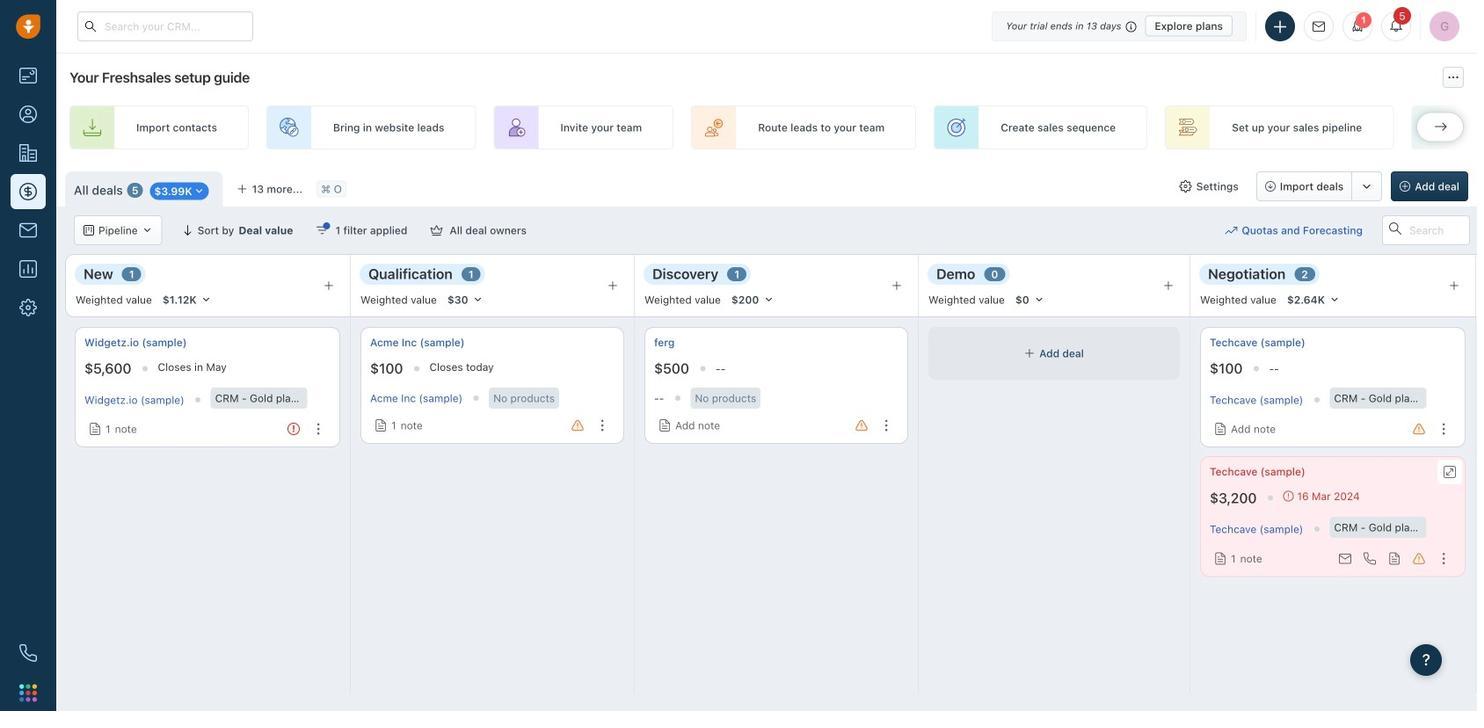 Task type: describe. For each thing, give the bounding box(es) containing it.
send email image
[[1313, 21, 1325, 32]]

phone image
[[19, 645, 37, 662]]

phone element
[[11, 636, 46, 671]]

Search field
[[1383, 215, 1470, 245]]



Task type: locate. For each thing, give the bounding box(es) containing it.
group
[[1257, 171, 1383, 201]]

Search your CRM... text field
[[77, 11, 253, 41]]

container_wx8msf4aqz5i3rn1 image
[[1180, 180, 1192, 193], [194, 186, 205, 196], [1225, 224, 1238, 237], [1215, 553, 1227, 565]]

container_wx8msf4aqz5i3rn1 image
[[316, 224, 328, 237], [430, 224, 443, 237], [84, 225, 94, 236], [142, 225, 153, 236], [1025, 348, 1035, 359], [375, 420, 387, 432], [659, 420, 671, 432], [89, 423, 101, 435], [1215, 423, 1227, 435], [1284, 491, 1294, 502]]

freshworks switcher image
[[19, 684, 37, 702]]



Task type: vqa. For each thing, say whether or not it's contained in the screenshot.
the right container_WX8MsF4aQZ5i3RN1 icon
no



